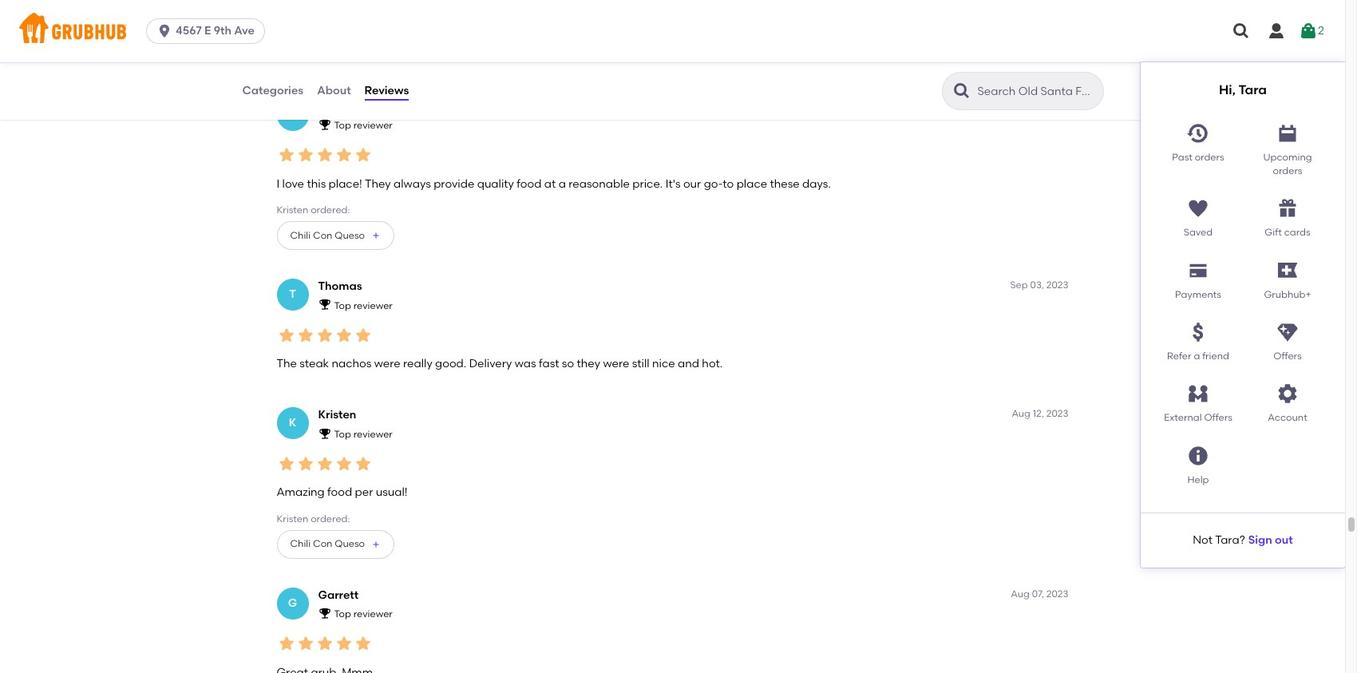 Task type: describe. For each thing, give the bounding box(es) containing it.
really
[[403, 357, 433, 371]]

con for food
[[313, 539, 333, 550]]

nice
[[653, 357, 675, 371]]

top for nachos
[[334, 300, 351, 311]]

place
[[737, 177, 768, 191]]

svg image for 2
[[1300, 22, 1319, 41]]

our
[[684, 177, 702, 191]]

amazing food per usual!
[[277, 486, 408, 499]]

svg image for offers
[[1277, 321, 1300, 344]]

quality
[[477, 177, 514, 191]]

trophy icon image for steak
[[318, 298, 331, 311]]

svg image for refer a friend
[[1188, 321, 1210, 344]]

about button
[[316, 62, 352, 120]]

usual!
[[376, 486, 408, 499]]

upcoming
[[1264, 151, 1313, 163]]

g
[[288, 596, 297, 610]]

tara for not
[[1216, 534, 1240, 547]]

aug 07, 2023
[[1011, 589, 1069, 600]]

aug for garrett
[[1011, 589, 1030, 600]]

aug 12, 2023
[[1012, 408, 1069, 420]]

sep
[[1011, 280, 1029, 291]]

be
[[322, 48, 336, 62]]

trophy icon image for food
[[318, 427, 331, 440]]

svg image for upcoming orders
[[1277, 122, 1300, 144]]

aug for kristen
[[1012, 408, 1031, 420]]

reviews button
[[364, 62, 410, 120]]

gift cards
[[1266, 227, 1311, 238]]

past orders link
[[1154, 115, 1244, 178]]

help
[[1188, 474, 1210, 486]]

past orders
[[1173, 151, 1225, 163]]

not
[[1194, 534, 1213, 547]]

cold
[[427, 48, 451, 62]]

friend
[[1203, 351, 1230, 362]]

orders for past orders
[[1195, 151, 1225, 163]]

svg image for 4567 e 9th ave
[[157, 23, 173, 39]]

search icon image
[[953, 81, 972, 101]]

4 2023 from the top
[[1047, 589, 1069, 600]]

1 were from the left
[[374, 357, 401, 371]]

chili con queso button for per
[[277, 530, 395, 559]]

4567 e 9th ave
[[176, 24, 255, 38]]

good.
[[435, 357, 467, 371]]

0 vertical spatial and
[[453, 48, 475, 62]]

past
[[1173, 151, 1193, 163]]

i love this place! they always provide quality food at a reasonable price. it's our go-to place these days.
[[277, 177, 831, 191]]

categories
[[242, 84, 304, 97]]

12,
[[1033, 408, 1045, 420]]

the
[[277, 357, 297, 371]]

still
[[632, 357, 650, 371]]

chili con queso for love
[[290, 230, 365, 241]]

top for per
[[334, 429, 351, 440]]

reviewer for were
[[354, 300, 393, 311]]

t
[[289, 288, 296, 301]]

kristen down 'nachos'
[[318, 408, 357, 422]]

this
[[307, 177, 326, 191]]

at
[[545, 177, 556, 191]]

2 button
[[1300, 17, 1325, 46]]

it
[[277, 48, 284, 62]]

k for i
[[289, 107, 297, 121]]

svg image for payments
[[1188, 259, 1210, 282]]

was
[[515, 357, 536, 371]]

always
[[394, 177, 431, 191]]

reasonable
[[569, 177, 630, 191]]

steak
[[300, 357, 329, 371]]

they
[[577, 357, 601, 371]]

refer
[[1168, 351, 1192, 362]]

refer a friend button
[[1154, 315, 1244, 364]]

2023 for the steak nachos were really good. delivery was fast so they were still nice and hot.
[[1047, 280, 1069, 291]]

sep 03, 2023
[[1011, 280, 1069, 291]]

03,
[[1031, 280, 1045, 291]]

wasn't
[[389, 48, 424, 62]]

1 it from the left
[[370, 48, 377, 62]]

4 top from the top
[[334, 609, 351, 620]]

4 trophy icon image from the top
[[318, 607, 331, 620]]

thomas
[[318, 280, 362, 293]]

offers inside button
[[1205, 413, 1233, 424]]

4567 e 9th ave button
[[146, 18, 271, 44]]

gift cards link
[[1244, 191, 1333, 240]]

4567
[[176, 24, 202, 38]]

not tara ? sign out
[[1194, 534, 1294, 547]]

provide
[[434, 177, 475, 191]]

external
[[1165, 413, 1203, 424]]

orders for upcoming orders
[[1274, 165, 1303, 176]]

2
[[1319, 24, 1325, 37]]

plus icon image for place!
[[371, 231, 381, 241]]

fast
[[539, 357, 560, 371]]

offers link
[[1244, 315, 1333, 364]]

kristen ordered: for love
[[277, 204, 350, 216]]

2023 for i love this place! they always provide quality food at a reasonable price. it's our go-to place these days.
[[1047, 100, 1069, 111]]

love
[[282, 177, 304, 191]]

svg image for saved
[[1188, 198, 1210, 220]]

gift
[[1266, 227, 1283, 238]]

2 it from the left
[[380, 48, 387, 62]]

upcoming orders
[[1264, 151, 1313, 176]]

kristen down love
[[277, 204, 309, 216]]

9th
[[214, 24, 232, 38]]

amazing
[[277, 486, 325, 499]]

external offers button
[[1154, 377, 1244, 426]]

grubhub plus flag logo image
[[1279, 263, 1298, 278]]

tara for hi,
[[1239, 82, 1268, 97]]

top reviewer for usual!
[[334, 429, 393, 440]]

08,
[[1031, 100, 1045, 111]]

chili con queso for food
[[290, 539, 365, 550]]



Task type: locate. For each thing, give the bounding box(es) containing it.
top reviewer for were
[[334, 300, 393, 311]]

and left hot.
[[678, 357, 700, 371]]

2 chili con queso from the top
[[290, 539, 365, 550]]

k for amazing
[[289, 416, 297, 430]]

ordered: down this
[[311, 204, 350, 216]]

hi,
[[1220, 82, 1236, 97]]

food left per
[[328, 486, 352, 499]]

kristen down about
[[318, 100, 357, 113]]

top reviewer down thomas
[[334, 300, 393, 311]]

2 2023 from the top
[[1047, 280, 1069, 291]]

e
[[204, 24, 211, 38]]

1 plus icon image from the top
[[371, 231, 381, 241]]

kristen ordered:
[[277, 204, 350, 216], [277, 513, 350, 524]]

top reviewer down reviews button
[[334, 120, 393, 131]]

2 k from the top
[[289, 416, 297, 430]]

1 vertical spatial k
[[289, 416, 297, 430]]

plus icon image
[[371, 231, 381, 241], [371, 540, 381, 549]]

2 top from the top
[[334, 300, 351, 311]]

1 horizontal spatial were
[[603, 357, 630, 371]]

1 horizontal spatial orders
[[1274, 165, 1303, 176]]

2 ordered: from the top
[[311, 513, 350, 524]]

3 top from the top
[[334, 429, 351, 440]]

they
[[365, 177, 391, 191]]

1 vertical spatial food
[[328, 486, 352, 499]]

plus icon image for usual!
[[371, 540, 381, 549]]

3 2023 from the top
[[1047, 408, 1069, 420]]

4 top reviewer from the top
[[334, 609, 393, 620]]

1 vertical spatial offers
[[1205, 413, 1233, 424]]

1 chili con queso from the top
[[290, 230, 365, 241]]

trophy icon image down the garrett
[[318, 607, 331, 620]]

top reviewer for place!
[[334, 120, 393, 131]]

1 horizontal spatial and
[[678, 357, 700, 371]]

1 horizontal spatial food
[[517, 177, 542, 191]]

delivery
[[469, 357, 512, 371]]

queso for this
[[335, 230, 365, 241]]

ordered: for this
[[311, 204, 350, 216]]

0 vertical spatial offers
[[1274, 351, 1303, 362]]

1 k from the top
[[289, 107, 297, 121]]

0 vertical spatial a
[[559, 177, 566, 191]]

grubhub+ button
[[1244, 253, 1333, 302]]

2023 for amazing food per usual!
[[1047, 408, 1069, 420]]

would
[[287, 48, 319, 62]]

top reviewer up per
[[334, 429, 393, 440]]

plus icon image down they
[[371, 231, 381, 241]]

top reviewer
[[334, 120, 393, 131], [334, 300, 393, 311], [334, 429, 393, 440], [334, 609, 393, 620]]

svg image inside 4567 e 9th ave button
[[157, 23, 173, 39]]

tara right not
[[1216, 534, 1240, 547]]

1 kristen ordered: from the top
[[277, 204, 350, 216]]

k down the
[[289, 416, 297, 430]]

2023 right "12,"
[[1047, 408, 1069, 420]]

trophy icon image down about
[[318, 118, 331, 131]]

con down this
[[313, 230, 333, 241]]

1 queso from the top
[[335, 230, 365, 241]]

1 vertical spatial plus icon image
[[371, 540, 381, 549]]

1 vertical spatial a
[[1194, 351, 1201, 362]]

kristen ordered: for food
[[277, 513, 350, 524]]

1 vertical spatial con
[[313, 539, 333, 550]]

0 vertical spatial chili con queso
[[290, 230, 365, 241]]

so
[[562, 357, 574, 371]]

trophy icon image down thomas
[[318, 298, 331, 311]]

these
[[770, 177, 800, 191]]

2 queso from the top
[[335, 539, 365, 550]]

nov
[[1010, 100, 1028, 111]]

svg image inside past orders link
[[1188, 122, 1210, 144]]

1 2023 from the top
[[1047, 100, 1069, 111]]

0 vertical spatial tara
[[1239, 82, 1268, 97]]

a right refer
[[1194, 351, 1201, 362]]

1 vertical spatial aug
[[1011, 589, 1030, 600]]

svg image inside 2 button
[[1300, 22, 1319, 41]]

3 trophy icon image from the top
[[318, 427, 331, 440]]

0 vertical spatial k
[[289, 107, 297, 121]]

reviewer down thomas
[[354, 300, 393, 311]]

1 vertical spatial tara
[[1216, 534, 1240, 547]]

the steak nachos were really good. delivery was fast so they were still nice and hot.
[[277, 357, 723, 371]]

2 con from the top
[[313, 539, 333, 550]]

0 horizontal spatial offers
[[1205, 413, 1233, 424]]

a
[[559, 177, 566, 191], [1194, 351, 1201, 362]]

0 vertical spatial kristen ordered:
[[277, 204, 350, 216]]

hi, tara
[[1220, 82, 1268, 97]]

con up the garrett
[[313, 539, 333, 550]]

were left still
[[603, 357, 630, 371]]

place!
[[329, 177, 362, 191]]

0 horizontal spatial a
[[559, 177, 566, 191]]

0 horizontal spatial it
[[370, 48, 377, 62]]

per
[[355, 486, 373, 499]]

svg image inside upcoming orders link
[[1277, 122, 1300, 144]]

top reviewer down the garrett
[[334, 609, 393, 620]]

1 vertical spatial chili con queso
[[290, 539, 365, 550]]

top up amazing food per usual!
[[334, 429, 351, 440]]

grubhub+
[[1265, 289, 1312, 300]]

tara right hi,
[[1239, 82, 1268, 97]]

orders inside the upcoming orders
[[1274, 165, 1303, 176]]

payments
[[1176, 289, 1222, 300]]

0 vertical spatial orders
[[1195, 151, 1225, 163]]

0 vertical spatial aug
[[1012, 408, 1031, 420]]

queso down "place!" at the top left of page
[[335, 230, 365, 241]]

kristen
[[318, 100, 357, 113], [277, 204, 309, 216], [318, 408, 357, 422], [277, 513, 309, 524]]

k
[[289, 107, 297, 121], [289, 416, 297, 430]]

help button
[[1154, 438, 1244, 487]]

svg image up refer a friend
[[1188, 321, 1210, 344]]

reviews
[[365, 84, 409, 97]]

sign
[[1249, 534, 1273, 547]]

partnership icon image
[[1188, 383, 1210, 405]]

0 vertical spatial chili
[[290, 230, 311, 241]]

svg image for past orders
[[1188, 122, 1210, 144]]

chili con queso up thomas
[[290, 230, 365, 241]]

0 vertical spatial chili con queso button
[[277, 221, 395, 250]]

price.
[[633, 177, 663, 191]]

chili con queso button up thomas
[[277, 221, 395, 250]]

2 chili from the top
[[290, 539, 311, 550]]

and
[[453, 48, 475, 62], [678, 357, 700, 371]]

svg image for help
[[1188, 445, 1210, 467]]

svg image inside gift cards link
[[1277, 198, 1300, 220]]

3 reviewer from the top
[[354, 429, 393, 440]]

k down categories at left top
[[289, 107, 297, 121]]

2 top reviewer from the top
[[334, 300, 393, 311]]

1 vertical spatial orders
[[1274, 165, 1303, 176]]

1 top reviewer from the top
[[334, 120, 393, 131]]

trophy icon image
[[318, 118, 331, 131], [318, 298, 331, 311], [318, 427, 331, 440], [318, 607, 331, 620]]

tara
[[1239, 82, 1268, 97], [1216, 534, 1240, 547]]

were left really
[[374, 357, 401, 371]]

2023 right 07,
[[1047, 589, 1069, 600]]

trophy icon image for love
[[318, 118, 331, 131]]

offers down "partnership icon" at the bottom
[[1205, 413, 1233, 424]]

Search Old Santa Fe Mexican Grille & Bar search field
[[977, 84, 1099, 99]]

aug left 07,
[[1011, 589, 1030, 600]]

2 kristen ordered: from the top
[[277, 513, 350, 524]]

1 top from the top
[[334, 120, 351, 131]]

svg image inside refer a friend button
[[1188, 321, 1210, 344]]

1 vertical spatial ordered:
[[311, 513, 350, 524]]

ave
[[234, 24, 255, 38]]

2023 right 03,
[[1047, 280, 1069, 291]]

top down the garrett
[[334, 609, 351, 620]]

reviewer for place!
[[354, 120, 393, 131]]

ordered: down amazing food per usual!
[[311, 513, 350, 524]]

kristen down amazing
[[277, 513, 309, 524]]

4 reviewer from the top
[[354, 609, 393, 620]]

chili for love
[[290, 230, 311, 241]]

chili down amazing
[[290, 539, 311, 550]]

a right at
[[559, 177, 566, 191]]

1 chili con queso button from the top
[[277, 221, 395, 250]]

1 horizontal spatial offers
[[1274, 351, 1303, 362]]

go-
[[704, 177, 723, 191]]

hot.
[[702, 357, 723, 371]]

upcoming orders link
[[1244, 115, 1333, 178]]

chili down love
[[290, 230, 311, 241]]

0 horizontal spatial food
[[328, 486, 352, 499]]

ordered: for per
[[311, 513, 350, 524]]

offers up account 'link'
[[1274, 351, 1303, 362]]

trophy icon image up amazing food per usual!
[[318, 427, 331, 440]]

aug
[[1012, 408, 1031, 420], [1011, 589, 1030, 600]]

2023 right 08,
[[1047, 100, 1069, 111]]

1 ordered: from the top
[[311, 204, 350, 216]]

0 vertical spatial queso
[[335, 230, 365, 241]]

0 vertical spatial ordered:
[[311, 204, 350, 216]]

0 vertical spatial food
[[517, 177, 542, 191]]

0 horizontal spatial were
[[374, 357, 401, 371]]

garrett
[[318, 589, 359, 602]]

orders down upcoming
[[1274, 165, 1303, 176]]

days.
[[803, 177, 831, 191]]

and right cold
[[453, 48, 475, 62]]

1 reviewer from the top
[[354, 120, 393, 131]]

2 vertical spatial svg image
[[1188, 321, 1210, 344]]

svg image for account
[[1277, 383, 1300, 405]]

sign out button
[[1249, 527, 1294, 555]]

chili con queso up the garrett
[[290, 539, 365, 550]]

saved link
[[1154, 191, 1244, 240]]

svg image
[[1277, 198, 1300, 220], [1188, 259, 1210, 282], [1188, 321, 1210, 344]]

svg image inside help button
[[1188, 445, 1210, 467]]

queso down amazing food per usual!
[[335, 539, 365, 550]]

svg image up gift cards
[[1277, 198, 1300, 220]]

svg image inside offers link
[[1277, 321, 1300, 344]]

top down about button
[[334, 120, 351, 131]]

orders right "past"
[[1195, 151, 1225, 163]]

2 chili con queso button from the top
[[277, 530, 395, 559]]

account link
[[1244, 377, 1333, 426]]

2 plus icon image from the top
[[371, 540, 381, 549]]

0 vertical spatial con
[[313, 230, 333, 241]]

3 top reviewer from the top
[[334, 429, 393, 440]]

reviewer for usual!
[[354, 429, 393, 440]]

external offers
[[1165, 413, 1233, 424]]

chili for food
[[290, 539, 311, 550]]

ordered:
[[311, 204, 350, 216], [311, 513, 350, 524]]

out
[[1276, 534, 1294, 547]]

1 chili from the top
[[290, 230, 311, 241]]

1 vertical spatial and
[[678, 357, 700, 371]]

0 horizontal spatial and
[[453, 48, 475, 62]]

2 reviewer from the top
[[354, 300, 393, 311]]

svg image up payments
[[1188, 259, 1210, 282]]

svg image
[[1233, 22, 1252, 41], [1268, 22, 1287, 41], [1300, 22, 1319, 41], [157, 23, 173, 39], [1188, 122, 1210, 144], [1277, 122, 1300, 144], [1188, 198, 1210, 220], [1277, 321, 1300, 344], [1277, 383, 1300, 405], [1188, 445, 1210, 467]]

saved
[[1184, 227, 1213, 238]]

svg image inside account 'link'
[[1277, 383, 1300, 405]]

nov 08, 2023
[[1010, 100, 1069, 111]]

reviewer down reviews button
[[354, 120, 393, 131]]

svg image for gift cards
[[1277, 198, 1300, 220]]

reviewer up per
[[354, 429, 393, 440]]

2 trophy icon image from the top
[[318, 298, 331, 311]]

refer a friend
[[1168, 351, 1230, 362]]

kristen ordered: down this
[[277, 204, 350, 216]]

1 vertical spatial chili
[[290, 539, 311, 550]]

star icon image
[[277, 146, 296, 165], [296, 146, 315, 165], [315, 146, 334, 165], [334, 146, 353, 165], [353, 146, 373, 165], [277, 326, 296, 345], [296, 326, 315, 345], [315, 326, 334, 345], [334, 326, 353, 345], [353, 326, 373, 345], [277, 454, 296, 474], [296, 454, 315, 474], [315, 454, 334, 474], [334, 454, 353, 474], [353, 454, 373, 474], [277, 635, 296, 654], [296, 635, 315, 654], [315, 635, 334, 654], [334, 635, 353, 654], [353, 635, 373, 654]]

0 vertical spatial plus icon image
[[371, 231, 381, 241]]

0 horizontal spatial orders
[[1195, 151, 1225, 163]]

1 trophy icon image from the top
[[318, 118, 331, 131]]

svg image inside payments link
[[1188, 259, 1210, 282]]

top for this
[[334, 120, 351, 131]]

1 horizontal spatial it
[[380, 48, 387, 62]]

1 vertical spatial svg image
[[1188, 259, 1210, 282]]

about
[[317, 84, 351, 97]]

soggy.
[[478, 48, 512, 62]]

orders
[[1195, 151, 1225, 163], [1274, 165, 1303, 176]]

categories button
[[242, 62, 304, 120]]

cards
[[1285, 227, 1311, 238]]

1 vertical spatial kristen ordered:
[[277, 513, 350, 524]]

kristen ordered: down amazing
[[277, 513, 350, 524]]

reviewer
[[354, 120, 393, 131], [354, 300, 393, 311], [354, 429, 393, 440], [354, 609, 393, 620]]

0 vertical spatial svg image
[[1277, 198, 1300, 220]]

it right good
[[370, 48, 377, 62]]

nachos
[[332, 357, 372, 371]]

1 vertical spatial chili con queso button
[[277, 530, 395, 559]]

con for love
[[313, 230, 333, 241]]

chili con queso button up the garrett
[[277, 530, 395, 559]]

it's
[[666, 177, 681, 191]]

07,
[[1033, 589, 1045, 600]]

payments link
[[1154, 253, 1244, 302]]

offers
[[1274, 351, 1303, 362], [1205, 413, 1233, 424]]

reviewer down the garrett
[[354, 609, 393, 620]]

orders inside past orders link
[[1195, 151, 1225, 163]]

main navigation navigation
[[0, 0, 1346, 568]]

top down thomas
[[334, 300, 351, 311]]

top
[[334, 120, 351, 131], [334, 300, 351, 311], [334, 429, 351, 440], [334, 609, 351, 620]]

it left wasn't
[[380, 48, 387, 62]]

account
[[1269, 413, 1308, 424]]

food left at
[[517, 177, 542, 191]]

a inside refer a friend button
[[1194, 351, 1201, 362]]

1 vertical spatial queso
[[335, 539, 365, 550]]

aug left "12,"
[[1012, 408, 1031, 420]]

good
[[339, 48, 367, 62]]

1 horizontal spatial a
[[1194, 351, 1201, 362]]

svg image inside saved link
[[1188, 198, 1210, 220]]

queso for per
[[335, 539, 365, 550]]

1 con from the top
[[313, 230, 333, 241]]

chili con queso button for this
[[277, 221, 395, 250]]

to
[[723, 177, 734, 191]]

it
[[370, 48, 377, 62], [380, 48, 387, 62]]

plus icon image down per
[[371, 540, 381, 549]]

?
[[1240, 534, 1246, 547]]

2 were from the left
[[603, 357, 630, 371]]



Task type: vqa. For each thing, say whether or not it's contained in the screenshot.
Desserts
no



